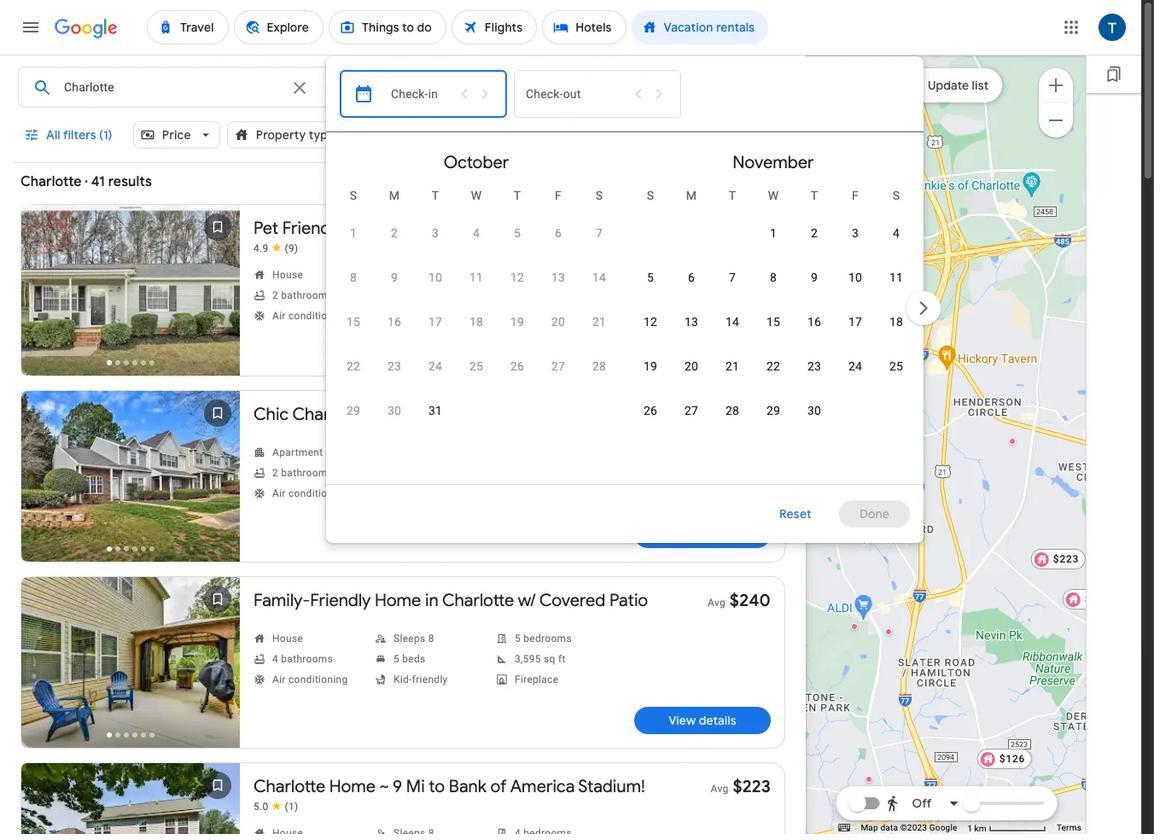 Task type: locate. For each thing, give the bounding box(es) containing it.
thu, oct 5 element
[[514, 225, 521, 242]]

17 button right mon, oct 16 'element' at the top left
[[415, 301, 456, 342]]

check-in button
[[381, 85, 454, 102]]

17 for fri, nov 17 element
[[849, 315, 862, 329]]

19 inside the november row group
[[644, 359, 658, 373]]

2 15 button from the left
[[753, 301, 794, 342]]

13
[[552, 271, 565, 284], [685, 315, 698, 329]]

9 button left fri, nov 10 'element'
[[794, 257, 835, 298]]

details
[[699, 527, 737, 542], [699, 713, 737, 728]]

29 inside the november row group
[[767, 404, 780, 418]]

25 right tue, oct 24 element
[[470, 359, 483, 373]]

17 left 'sat, nov 18' element
[[849, 315, 862, 329]]

update list
[[928, 78, 989, 93]]

25 inside the november row group
[[890, 359, 903, 373]]

1 button left mon, oct 2 element
[[333, 213, 374, 254]]

fri, oct 20 element
[[552, 313, 565, 330]]

9 button right sun, oct 8 element
[[374, 257, 415, 298]]

13 for fri, oct 13 element
[[552, 271, 565, 284]]

1 1 button from the left
[[333, 213, 374, 254]]

21 inside the november row group
[[726, 359, 739, 373]]

16 button
[[374, 301, 415, 342], [794, 301, 835, 342]]

0 horizontal spatial 5
[[514, 226, 521, 240]]

4 photos list from the top
[[21, 763, 240, 834]]

1 photos list from the top
[[21, 205, 240, 390]]

29 inside october row group
[[347, 404, 360, 418]]

view for $240
[[669, 713, 696, 728]]

9 left fri, nov 10 'element'
[[811, 271, 818, 284]]

24
[[429, 359, 442, 373], [849, 359, 862, 373]]

s up sun, oct 1 element
[[350, 189, 357, 202]]

1 vertical spatial 5
[[647, 271, 654, 284]]

done button
[[839, 500, 910, 528]]

23 button right sun, oct 22 element
[[374, 346, 415, 387]]

2 button for november
[[794, 213, 835, 254]]

wed, oct 25 element
[[470, 358, 483, 375]]

23 inside october row group
[[388, 359, 401, 373]]

1 horizontal spatial 26 button
[[630, 390, 671, 431]]

20 left sat, oct 21 element
[[552, 315, 565, 329]]

w inside the november row group
[[768, 189, 779, 202]]

2 vertical spatial avg
[[711, 783, 729, 795]]

14 button
[[579, 257, 620, 298], [712, 301, 753, 342]]

2 10 button from the left
[[835, 257, 876, 298]]

1 9 from the left
[[391, 271, 398, 284]]

w down 'november'
[[768, 189, 779, 202]]

27 inside the november row group
[[685, 404, 698, 418]]

22 inside october row group
[[347, 359, 360, 373]]

15 inside october row group
[[347, 315, 360, 329]]

6
[[555, 226, 562, 240], [688, 271, 695, 284]]

1 for november
[[770, 226, 777, 240]]

all filters (1) button
[[14, 121, 126, 149]]

w inside october row group
[[471, 189, 482, 202]]

11
[[470, 271, 483, 284], [890, 271, 903, 284]]

1 2 from the left
[[391, 226, 398, 240]]

0 horizontal spatial 16 button
[[374, 301, 415, 342]]

0 horizontal spatial 30
[[388, 404, 401, 418]]

0 horizontal spatial 15
[[347, 315, 360, 329]]

1 vertical spatial 6 button
[[671, 257, 712, 298]]

2 10 from the left
[[849, 271, 862, 284]]

f
[[555, 189, 562, 202], [852, 189, 859, 202]]

0 horizontal spatial m
[[389, 189, 400, 202]]

2 left tue, oct 3 element at left
[[391, 226, 398, 240]]

0 horizontal spatial 8 button
[[333, 257, 374, 298]]

26 inside the november row group
[[644, 404, 658, 418]]

check- up guest
[[391, 87, 428, 101]]

1 horizontal spatial 9 button
[[794, 257, 835, 298]]

20 for fri, oct 20 element
[[552, 315, 565, 329]]

2 9 from the left
[[811, 271, 818, 284]]

12 inside october row group
[[511, 271, 524, 284]]

2 button left tue, oct 3 element at left
[[374, 213, 415, 254]]

10 inside the november row group
[[849, 271, 862, 284]]

28 right fri, oct 27 "element"
[[592, 359, 606, 373]]

1 vertical spatial 19 button
[[630, 346, 671, 387]]

f inside the november row group
[[852, 189, 859, 202]]

f for november
[[852, 189, 859, 202]]

check-out button
[[516, 85, 628, 102]]

$126
[[999, 753, 1025, 765]]

mon, nov 20 element
[[685, 358, 698, 375]]

november row group
[[630, 139, 917, 477]]

1 4 button from the left
[[456, 213, 497, 254]]

w
[[471, 189, 482, 202], [768, 189, 779, 202]]

4 right tue, oct 3 element at left
[[473, 226, 480, 240]]

photos list
[[21, 205, 240, 390], [21, 391, 240, 576], [21, 577, 240, 763], [21, 763, 240, 834]]

(1) inside button
[[99, 127, 113, 143]]

0 vertical spatial 12
[[511, 271, 524, 284]]

1 3 button from the left
[[415, 213, 456, 254]]

0 vertical spatial $163 link
[[713, 218, 771, 239]]

20 for 'mon, nov 20' element
[[685, 359, 698, 373]]

terms link
[[1057, 823, 1082, 833]]

2 23 from the left
[[808, 359, 821, 373]]

6 for fri, oct 6 element
[[555, 226, 562, 240]]

0 horizontal spatial 10 button
[[415, 257, 456, 298]]

by
[[789, 127, 803, 143]]

s up sat, nov 4 element
[[893, 189, 900, 202]]

30 button right "sun, oct 29" element
[[374, 390, 415, 431]]

1 left mon, oct 2 element
[[350, 226, 357, 240]]

tue, oct 10 element
[[429, 269, 442, 286]]

26 left mon, nov 27 element
[[644, 404, 658, 418]]

1 vertical spatial view details link
[[634, 707, 771, 734]]

1 vertical spatial 12 button
[[630, 301, 671, 342]]

2 2 from the left
[[811, 226, 818, 240]]

0 horizontal spatial 8
[[350, 271, 357, 284]]

1 t from the left
[[432, 189, 439, 202]]

2 for october
[[391, 226, 398, 240]]

2 16 button from the left
[[794, 301, 835, 342]]

1 horizontal spatial 5 button
[[630, 257, 671, 298]]

1 horizontal spatial 28
[[726, 404, 739, 418]]

22 left mon, oct 23 element
[[347, 359, 360, 373]]

2 3 button from the left
[[835, 213, 876, 254]]

0 horizontal spatial 7 button
[[579, 213, 620, 254]]

11 inside october row group
[[470, 271, 483, 284]]

mon, oct 2 element
[[391, 225, 398, 242]]

22
[[347, 359, 360, 373], [767, 359, 780, 373]]

view details
[[669, 527, 737, 542], [669, 713, 737, 728]]

0 vertical spatial 7
[[596, 226, 603, 240]]

15 button right the 'tue, nov 14' element
[[753, 301, 794, 342]]

property type
[[256, 127, 335, 143]]

0 horizontal spatial f
[[555, 189, 562, 202]]

30 right "sun, oct 29" element
[[388, 404, 401, 418]]

3 button inside the november row group
[[835, 213, 876, 254]]

9 inside the november row group
[[811, 271, 818, 284]]

0 horizontal spatial 6
[[555, 226, 562, 240]]

row containing 22
[[333, 344, 620, 389]]

6 inside row
[[688, 271, 695, 284]]

9 inside october row group
[[391, 271, 398, 284]]

1 horizontal spatial $223
[[1053, 553, 1079, 565]]

1 vertical spatial view details
[[669, 713, 737, 728]]

2 1 button from the left
[[753, 213, 794, 254]]

12 button
[[497, 257, 538, 298], [630, 301, 671, 342]]

check- inside "button"
[[391, 87, 428, 101]]

19 left 'mon, nov 20' element
[[644, 359, 658, 373]]

21 button right 'mon, nov 20' element
[[712, 346, 753, 387]]

1 horizontal spatial 8
[[770, 271, 777, 284]]

2 f from the left
[[852, 189, 859, 202]]

2 11 button from the left
[[876, 257, 917, 298]]

1 16 from the left
[[388, 315, 401, 329]]

28 for tue, nov 28 element
[[726, 404, 739, 418]]

1 vertical spatial $163 link
[[1062, 589, 1118, 609]]

1 23 from the left
[[388, 359, 401, 373]]

tue, oct 31 element
[[429, 402, 442, 419]]

$163 link
[[713, 218, 771, 239], [1062, 589, 1118, 609]]

5 left mon, nov 6 element
[[647, 271, 654, 284]]

22 for sun, oct 22 element
[[347, 359, 360, 373]]

1 f from the left
[[555, 189, 562, 202]]

property
[[256, 127, 306, 143]]

21 inside october row group
[[592, 315, 606, 329]]

0 horizontal spatial 16
[[388, 315, 401, 329]]

2 17 from the left
[[849, 315, 862, 329]]

map region
[[644, 0, 1154, 834]]

1 horizontal spatial 17 button
[[835, 301, 876, 342]]

0 vertical spatial 19
[[511, 315, 524, 329]]

28 inside october row group
[[592, 359, 606, 373]]

5 out of 5 stars from 1 reviews image
[[254, 800, 298, 814]]

off
[[912, 796, 932, 811]]

m down amenities
[[686, 189, 697, 202]]

19
[[511, 315, 524, 329], [644, 359, 658, 373]]

14 button right fri, oct 13 element
[[579, 257, 620, 298]]

18 inside october row group
[[470, 315, 483, 329]]

1 16 button from the left
[[374, 301, 415, 342]]

(9)
[[285, 243, 298, 254]]

18 inside the november row group
[[890, 315, 903, 329]]

2 30 from the left
[[808, 404, 821, 418]]

check-in
[[391, 87, 438, 101]]

13 inside october row group
[[552, 271, 565, 284]]

1 horizontal spatial 2 button
[[794, 213, 835, 254]]

avg inside avg $231
[[713, 411, 731, 423]]

13 right the "thu, oct 12" element
[[552, 271, 565, 284]]

2 inside october row group
[[391, 226, 398, 240]]

30 inside the november row group
[[808, 404, 821, 418]]

dialog containing october
[[326, 56, 944, 543]]

0 horizontal spatial 13 button
[[538, 257, 579, 298]]

dialog inside filters form
[[326, 56, 944, 543]]

26 inside october row group
[[511, 359, 524, 373]]

16 left fri, nov 17 element
[[808, 315, 821, 329]]

1 view details button from the top
[[634, 521, 771, 548]]

check-
[[391, 87, 428, 101], [526, 87, 563, 101]]

0 horizontal spatial 25
[[470, 359, 483, 373]]

14 left wed, nov 15 element
[[726, 315, 739, 329]]

12 left the mon, nov 13 element
[[644, 315, 658, 329]]

mon, oct 30 element
[[388, 402, 401, 419]]

4 inside october row group
[[473, 226, 480, 240]]

2
[[391, 226, 398, 240], [811, 226, 818, 240]]

23 inside the november row group
[[808, 359, 821, 373]]

13 button right the "thu, oct 12" element
[[538, 257, 579, 298]]

$163 link down $223 link
[[1062, 589, 1118, 609]]

16 inside october row group
[[388, 315, 401, 329]]

grid containing october
[[333, 139, 917, 494]]

21
[[592, 315, 606, 329], [726, 359, 739, 373]]

29
[[347, 404, 360, 418], [767, 404, 780, 418]]

0 vertical spatial 26 button
[[497, 346, 538, 387]]

0 vertical spatial view
[[669, 527, 696, 542]]

18 for 'sat, nov 18' element
[[890, 315, 903, 329]]

13 inside the november row group
[[685, 315, 698, 329]]

8 button
[[333, 257, 374, 298], [753, 257, 794, 298]]

7 for "tue, nov 7" element
[[729, 271, 736, 284]]

2 25 from the left
[[890, 359, 903, 373]]

0 vertical spatial 27
[[552, 359, 565, 373]]

21 right 'mon, nov 20' element
[[726, 359, 739, 373]]

0 horizontal spatial 20
[[552, 315, 565, 329]]

17 button inside the november row group
[[835, 301, 876, 342]]

2 24 from the left
[[849, 359, 862, 373]]

1 25 from the left
[[470, 359, 483, 373]]

8 inside the november row group
[[770, 271, 777, 284]]

17 inside october row group
[[429, 315, 442, 329]]

2 22 from the left
[[767, 359, 780, 373]]

0 vertical spatial 21 button
[[579, 301, 620, 342]]

8 inside october row group
[[350, 271, 357, 284]]

mon, nov 13 element
[[685, 313, 698, 330]]

0 horizontal spatial 25 button
[[456, 346, 497, 387]]

0 horizontal spatial 18 button
[[456, 301, 497, 342]]

keyboard shortcuts image
[[839, 824, 851, 832]]

1 30 from the left
[[388, 404, 401, 418]]

11 button right tue, oct 10 element
[[456, 257, 497, 298]]

main menu image
[[20, 17, 41, 38]]

(1) right 5.0 at left
[[285, 801, 298, 813]]

$163 inside 'map' region
[[1085, 593, 1111, 605]]

15 right the 'tue, nov 14' element
[[767, 315, 780, 329]]

1 horizontal spatial 20 button
[[671, 346, 712, 387]]

4 right fri, nov 3 element
[[893, 226, 900, 240]]

m inside october row group
[[389, 189, 400, 202]]

mon, oct 16 element
[[388, 313, 401, 330]]

1 view from the top
[[669, 527, 696, 542]]

0 horizontal spatial 21 button
[[579, 301, 620, 342]]

14 inside october row group
[[592, 271, 606, 284]]

1 view details link from the top
[[634, 521, 771, 548]]

wed, oct 11 element
[[470, 269, 483, 286]]

0 horizontal spatial 14
[[592, 271, 606, 284]]

1 25 button from the left
[[456, 346, 497, 387]]

a vacation for all - queen city - charlotte, nc image
[[885, 628, 892, 635]]

1 2 button from the left
[[374, 213, 415, 254]]

row inside october row group
[[333, 389, 456, 433]]

25 inside october row group
[[470, 359, 483, 373]]

2 inside the november row group
[[811, 226, 818, 240]]

27 right the 'thu, oct 26' element
[[552, 359, 565, 373]]

1 horizontal spatial 13
[[685, 315, 698, 329]]

1 inside october row group
[[350, 226, 357, 240]]

18 button left thu, oct 19 element
[[456, 301, 497, 342]]

19 inside october row group
[[511, 315, 524, 329]]

0 horizontal spatial 10
[[429, 271, 442, 284]]

0 horizontal spatial 2
[[391, 226, 398, 240]]

14 inside the november row group
[[726, 315, 739, 329]]

5
[[514, 226, 521, 240], [647, 271, 654, 284]]

results
[[108, 173, 152, 190]]

0 vertical spatial (1)
[[99, 127, 113, 143]]

31 button
[[415, 390, 456, 431]]

19 button
[[497, 301, 538, 342], [630, 346, 671, 387]]

11 button
[[456, 257, 497, 298], [876, 257, 917, 298]]

3 s from the left
[[647, 189, 654, 202]]

guest rating
[[400, 127, 471, 143]]

thu, nov 23 element
[[808, 358, 821, 375]]

m
[[389, 189, 400, 202], [686, 189, 697, 202]]

1 horizontal spatial 7 button
[[712, 257, 753, 298]]

24 button left luxury apt minutes from uptown! image
[[835, 346, 876, 387]]

23 button left fri, nov 24 element
[[794, 346, 835, 387]]

m up mon, oct 2 element
[[389, 189, 400, 202]]

$126 link
[[977, 748, 1032, 769]]

0 horizontal spatial 1 button
[[333, 213, 374, 254]]

2 2 button from the left
[[794, 213, 835, 254]]

17 right mon, oct 16 'element' at the top left
[[429, 315, 442, 329]]

5 button left fri, oct 6 element
[[497, 213, 538, 254]]

0 horizontal spatial 18
[[470, 315, 483, 329]]

1 29 button from the left
[[333, 390, 374, 431]]

1 horizontal spatial 14 button
[[712, 301, 753, 342]]

12
[[511, 271, 524, 284], [644, 315, 658, 329]]

12 for sun, nov 12 element in the top right of the page
[[644, 315, 658, 329]]

0 vertical spatial 21
[[592, 315, 606, 329]]

avg inside avg $240
[[708, 597, 726, 609]]

0 vertical spatial 12 button
[[497, 257, 538, 298]]

16 button inside the november row group
[[794, 301, 835, 342]]

sat, oct 14 element
[[592, 269, 606, 286]]

1 m from the left
[[389, 189, 400, 202]]

m inside row group
[[686, 189, 697, 202]]

3 photos list from the top
[[21, 577, 240, 763]]

5 inside row
[[647, 271, 654, 284]]

2 right wed, nov 1 element
[[811, 226, 818, 240]]

1 horizontal spatial 30
[[808, 404, 821, 418]]

0 horizontal spatial w
[[471, 189, 482, 202]]

26
[[511, 359, 524, 373], [644, 404, 658, 418]]

26 button left mon, nov 27 element
[[630, 390, 671, 431]]

2 18 button from the left
[[876, 301, 917, 342]]

9 button inside october row group
[[374, 257, 415, 298]]

17 inside the november row group
[[849, 315, 862, 329]]

$150 link
[[844, 261, 899, 290]]

dialog
[[326, 56, 944, 543]]

$150
[[866, 265, 892, 277]]

3 button for october
[[415, 213, 456, 254]]

2 8 button from the left
[[753, 257, 794, 298]]

2 11 from the left
[[890, 271, 903, 284]]

3 right mon, oct 2 element
[[432, 226, 439, 240]]

1 horizontal spatial 11 button
[[876, 257, 917, 298]]

11 for sat, nov 11 element on the top
[[890, 271, 903, 284]]

filters form
[[14, 55, 944, 593]]

2 view details button from the top
[[634, 707, 771, 734]]

1 km button
[[963, 822, 1052, 834]]

9 button
[[374, 257, 415, 298], [794, 257, 835, 298]]

11 right tue, oct 10 element
[[470, 271, 483, 284]]

1 vertical spatial 19
[[644, 359, 658, 373]]

1 11 from the left
[[470, 271, 483, 284]]

avg $231
[[713, 404, 771, 425]]

5 inside october row group
[[514, 226, 521, 240]]

row
[[333, 204, 620, 255], [753, 204, 917, 255], [333, 255, 620, 300], [630, 255, 917, 300], [333, 300, 620, 344], [630, 300, 917, 344], [333, 344, 620, 389], [630, 344, 917, 389], [333, 389, 456, 433], [630, 389, 835, 433]]

sat, nov 25 element
[[890, 358, 903, 375]]

17 for the tue, oct 17 element
[[429, 315, 442, 329]]

16 inside the november row group
[[808, 315, 821, 329]]

1 24 from the left
[[429, 359, 442, 373]]

23 left fri, nov 24 element
[[808, 359, 821, 373]]

28 right mon, nov 27 element
[[726, 404, 739, 418]]

26 button right wed, oct 25 element on the left
[[497, 346, 538, 387]]

18
[[470, 315, 483, 329], [890, 315, 903, 329]]

7 inside october row group
[[596, 226, 603, 240]]

28 button right fri, oct 27 "element"
[[579, 346, 620, 387]]

25
[[470, 359, 483, 373], [890, 359, 903, 373]]

2 details from the top
[[699, 713, 737, 728]]

check- for out
[[526, 87, 563, 101]]

view details button
[[634, 521, 771, 548], [634, 707, 771, 734]]

1 view details from the top
[[669, 527, 737, 542]]

18 left thu, oct 19 element
[[470, 315, 483, 329]]

1 button
[[333, 213, 374, 254], [753, 213, 794, 254]]

30 inside october row group
[[388, 404, 401, 418]]

4 inside the november row group
[[893, 226, 900, 240]]

20 left tue, nov 21 element
[[685, 359, 698, 373]]

1 18 from the left
[[470, 315, 483, 329]]

fri, oct 13 element
[[552, 269, 565, 286]]

check- inside button
[[526, 87, 563, 101]]

20 inside the november row group
[[685, 359, 698, 373]]

thu, nov 30 element
[[808, 402, 821, 419]]

20 button left sat, oct 21 element
[[538, 301, 579, 342]]

10 for tue, oct 10 element
[[429, 271, 442, 284]]

2 9 button from the left
[[794, 257, 835, 298]]

1 8 from the left
[[350, 271, 357, 284]]

1 check- from the left
[[391, 87, 428, 101]]

25 right fri, nov 24 element
[[890, 359, 903, 373]]

28 inside the november row group
[[726, 404, 739, 418]]

Check-in text field
[[382, 67, 521, 107]]

4 s from the left
[[893, 189, 900, 202]]

1 button for november
[[753, 213, 794, 254]]

1 inside the november row group
[[770, 226, 777, 240]]

21 for sat, oct 21 element
[[592, 315, 606, 329]]

in
[[428, 87, 438, 101]]

1 vertical spatial 7
[[729, 271, 736, 284]]

27 inside october row group
[[552, 359, 565, 373]]

details for $240
[[699, 713, 737, 728]]

2 3 from the left
[[852, 226, 859, 240]]

0 horizontal spatial 17
[[429, 315, 442, 329]]

1 vertical spatial 12
[[644, 315, 658, 329]]

1 button left the thu, nov 2 element
[[753, 213, 794, 254]]

29 left mon, oct 30 element
[[347, 404, 360, 418]]

29 button left mon, oct 30 element
[[333, 390, 374, 431]]

16 for mon, oct 16 'element' at the top left
[[388, 315, 401, 329]]

11 inside the november row group
[[890, 271, 903, 284]]

m for november
[[686, 189, 697, 202]]

1 inside button
[[968, 824, 973, 833]]

1 horizontal spatial 4
[[893, 226, 900, 240]]

6 button left the sat, oct 7 element
[[538, 213, 579, 254]]

clear image
[[289, 78, 310, 98]]

fri, nov 10 element
[[849, 269, 862, 286]]

1 10 from the left
[[429, 271, 442, 284]]

0 vertical spatial 26
[[511, 359, 524, 373]]

30 button right wed, nov 29 element
[[794, 390, 835, 431]]

1 vertical spatial 26
[[644, 404, 658, 418]]

october
[[444, 152, 509, 173]]

1 29 from the left
[[347, 404, 360, 418]]

16
[[388, 315, 401, 329], [808, 315, 821, 329]]

18 button
[[456, 301, 497, 342], [876, 301, 917, 342]]

8 for sun, oct 8 element
[[350, 271, 357, 284]]

0 vertical spatial $163
[[735, 218, 771, 239]]

23 button
[[374, 346, 415, 387], [794, 346, 835, 387]]

3 button right mon, oct 2 element
[[415, 213, 456, 254]]

0 horizontal spatial 17 button
[[415, 301, 456, 342]]

$163
[[735, 218, 771, 239], [1085, 593, 1111, 605]]

view details up avg $223
[[669, 713, 737, 728]]

1 horizontal spatial 21
[[726, 359, 739, 373]]

13 right sun, nov 12 element in the top right of the page
[[685, 315, 698, 329]]

11 button right fri, nov 10 'element'
[[876, 257, 917, 298]]

guest
[[400, 127, 435, 143]]

t down 'november'
[[729, 189, 736, 202]]

off button
[[881, 783, 965, 824]]

f inside october row group
[[555, 189, 562, 202]]

avg inside avg $223
[[711, 783, 729, 795]]

1 vertical spatial view
[[669, 713, 696, 728]]

1 17 button from the left
[[415, 301, 456, 342]]

22 button left thu, nov 23 element
[[753, 346, 794, 387]]

t
[[432, 189, 439, 202], [514, 189, 521, 202], [729, 189, 736, 202], [811, 189, 818, 202]]

10 for fri, nov 10 'element'
[[849, 271, 862, 284]]

3 inside october row group
[[432, 226, 439, 240]]

8 button left mon, oct 9 element
[[333, 257, 374, 298]]

25 button right fri, nov 24 element
[[876, 346, 917, 387]]

1 3 from the left
[[432, 226, 439, 240]]

1 vertical spatial details
[[699, 713, 737, 728]]

0 horizontal spatial 26 button
[[497, 346, 538, 387]]

1 details from the top
[[699, 527, 737, 542]]

1 left km
[[968, 824, 973, 833]]

28
[[592, 359, 606, 373], [726, 404, 739, 418]]

18 button right fri, nov 17 element
[[876, 301, 917, 342]]

6 left the sat, oct 7 element
[[555, 226, 562, 240]]

1 vertical spatial 7 button
[[712, 257, 753, 298]]

22 inside the november row group
[[767, 359, 780, 373]]

9 for thu, nov 9 element
[[811, 271, 818, 284]]

21 for tue, nov 21 element
[[726, 359, 739, 373]]

2 4 from the left
[[893, 226, 900, 240]]

7 button left wed, nov 8 element
[[712, 257, 753, 298]]

fri, oct 6 element
[[555, 225, 562, 242]]

2 29 button from the left
[[753, 390, 794, 431]]

2 29 from the left
[[767, 404, 780, 418]]

4 button
[[456, 213, 497, 254], [876, 213, 917, 254]]

view details button up avg $223
[[634, 707, 771, 734]]

15
[[347, 315, 360, 329], [767, 315, 780, 329]]

29 button left your home in charlotte image
[[753, 390, 794, 431]]

1 22 from the left
[[347, 359, 360, 373]]

0 horizontal spatial 26
[[511, 359, 524, 373]]

0 vertical spatial 20
[[552, 315, 565, 329]]

1 horizontal spatial 18
[[890, 315, 903, 329]]

24 inside the november row group
[[849, 359, 862, 373]]

10 inside october row group
[[429, 271, 442, 284]]

19 for thu, oct 19 element
[[511, 315, 524, 329]]

6 button
[[538, 213, 579, 254], [671, 257, 712, 298]]

3 right the thu, nov 2 element
[[852, 226, 859, 240]]

10 button
[[415, 257, 456, 298], [835, 257, 876, 298]]

2 15 from the left
[[767, 315, 780, 329]]

4 for october
[[473, 226, 480, 240]]

0 horizontal spatial 12 button
[[497, 257, 538, 298]]

16 for "thu, nov 16" element
[[808, 315, 821, 329]]

view details link for $231
[[634, 521, 771, 548]]

10 button left 'wed, oct 11' element on the left top of page
[[415, 257, 456, 298]]

0 horizontal spatial 15 button
[[333, 301, 374, 342]]

1 17 from the left
[[429, 315, 442, 329]]

1 23 button from the left
[[374, 346, 415, 387]]

tue, oct 3 element
[[432, 225, 439, 242]]

1 4 from the left
[[473, 226, 480, 240]]

out
[[563, 87, 581, 101]]

1 9 button from the left
[[374, 257, 415, 298]]

27 button right the 'thu, oct 26' element
[[538, 346, 579, 387]]

24 for tue, oct 24 element
[[429, 359, 442, 373]]

thu, oct 12 element
[[511, 269, 524, 286]]

f up fri, nov 3 element
[[852, 189, 859, 202]]

2 check- from the left
[[526, 87, 563, 101]]

12 inside the november row group
[[644, 315, 658, 329]]

1 horizontal spatial 6
[[688, 271, 695, 284]]

20 button left tue, nov 21 element
[[671, 346, 712, 387]]

6 inside october row group
[[555, 226, 562, 240]]

amenities
[[640, 127, 697, 143]]

2 18 from the left
[[890, 315, 903, 329]]

27 right sun, nov 26 "element"
[[685, 404, 698, 418]]

31
[[429, 404, 442, 418]]

15 button left mon, oct 16 'element' at the top left
[[333, 301, 374, 342]]

km
[[975, 824, 987, 833]]

1 horizontal spatial 1 button
[[753, 213, 794, 254]]

5 for thu, oct 5 element
[[514, 226, 521, 240]]

view details up avg $240 on the bottom of the page
[[669, 527, 737, 542]]

fri, nov 17 element
[[849, 313, 862, 330]]

thu, nov 16 element
[[808, 313, 821, 330]]

2 view details from the top
[[669, 713, 737, 728]]

24 button
[[415, 346, 456, 387], [835, 346, 876, 387]]

2 view details link from the top
[[634, 707, 771, 734]]

16 button left the tue, oct 17 element
[[374, 301, 415, 342]]

2 4 button from the left
[[876, 213, 917, 254]]

2 16 from the left
[[808, 315, 821, 329]]

view details link for $240
[[634, 707, 771, 734]]

26 for sun, nov 26 "element"
[[644, 404, 658, 418]]

sun, oct 15 element
[[347, 313, 360, 330]]

(1) right filters
[[99, 127, 113, 143]]

20
[[552, 315, 565, 329], [685, 359, 698, 373]]

1 horizontal spatial 30 button
[[794, 390, 835, 431]]

3 t from the left
[[729, 189, 736, 202]]

2 25 button from the left
[[876, 346, 917, 387]]

29 left your home in charlotte image
[[767, 404, 780, 418]]

10 left 'wed, oct 11' element on the left top of page
[[429, 271, 442, 284]]

tue, oct 24 element
[[429, 358, 442, 375]]

1 horizontal spatial 10 button
[[835, 257, 876, 298]]

9
[[391, 271, 398, 284], [811, 271, 818, 284]]

(1) inside "5 out of 5 stars from 1 reviews" image
[[285, 801, 298, 813]]

1 horizontal spatial 9
[[811, 271, 818, 284]]

$163 link up "tue, nov 7" element
[[713, 218, 771, 239]]

sun, nov 26 element
[[644, 402, 658, 419]]

4 t from the left
[[811, 189, 818, 202]]

mon, oct 9 element
[[391, 269, 398, 286]]

w down october
[[471, 189, 482, 202]]

row containing 29
[[333, 389, 456, 433]]

6 button left "tue, nov 7" element
[[671, 257, 712, 298]]

25 button
[[456, 346, 497, 387], [876, 346, 917, 387]]

7 button right fri, oct 6 element
[[579, 213, 620, 254]]

1 w from the left
[[471, 189, 482, 202]]

0 horizontal spatial 29
[[347, 404, 360, 418]]

27
[[552, 359, 565, 373], [685, 404, 698, 418]]

1 left the thu, nov 2 element
[[770, 226, 777, 240]]

0 horizontal spatial 24
[[429, 359, 442, 373]]

0 horizontal spatial 9 button
[[374, 257, 415, 298]]

t up tue, oct 3 element at left
[[432, 189, 439, 202]]

grid
[[333, 139, 917, 494]]

4 button inside october row group
[[456, 213, 497, 254]]

12 button left the mon, nov 13 element
[[630, 301, 671, 342]]

12 button left fri, oct 13 element
[[497, 257, 538, 298]]

3 button
[[415, 213, 456, 254], [835, 213, 876, 254]]

check- for in
[[391, 87, 428, 101]]

20 inside october row group
[[552, 315, 565, 329]]

0 vertical spatial view details link
[[634, 521, 771, 548]]

7 inside row
[[729, 271, 736, 284]]

4 button inside the november row group
[[876, 213, 917, 254]]

29 button
[[333, 390, 374, 431], [753, 390, 794, 431]]

22 for wed, nov 22 element
[[767, 359, 780, 373]]

3 inside the november row group
[[852, 226, 859, 240]]

2 17 button from the left
[[835, 301, 876, 342]]

7 for the sat, oct 7 element
[[596, 226, 603, 240]]

tue, oct 17 element
[[429, 313, 442, 330]]

1 horizontal spatial 5
[[647, 271, 654, 284]]

2 button for october
[[374, 213, 415, 254]]

15 button
[[333, 301, 374, 342], [753, 301, 794, 342]]

24 inside october row group
[[429, 359, 442, 373]]

sat, nov 18 element
[[890, 313, 903, 330]]

1 vertical spatial 14 button
[[712, 301, 753, 342]]

1 horizontal spatial $163 link
[[1062, 589, 1118, 609]]

zoom in map image
[[1046, 75, 1067, 95]]

2 photos list from the top
[[21, 391, 240, 576]]

0 vertical spatial avg
[[713, 411, 731, 423]]

amenities button
[[610, 121, 726, 149]]

charming townhome close to uptown ~ free parking image
[[851, 623, 858, 630]]

1 horizontal spatial 1
[[770, 226, 777, 240]]

0 vertical spatial 14 button
[[579, 257, 620, 298]]

21 button right fri, oct 20 element
[[579, 301, 620, 342]]

28 button right mon, nov 27 element
[[712, 390, 753, 431]]

1 horizontal spatial 19 button
[[630, 346, 671, 387]]

2 m from the left
[[686, 189, 697, 202]]

2 8 from the left
[[770, 271, 777, 284]]

1 horizontal spatial 16
[[808, 315, 821, 329]]

2 view from the top
[[669, 713, 696, 728]]

price
[[162, 127, 191, 143]]

5 button left mon, nov 6 element
[[630, 257, 671, 298]]

2 w from the left
[[768, 189, 779, 202]]

1 15 from the left
[[347, 315, 360, 329]]

15 inside the november row group
[[767, 315, 780, 329]]



Task type: vqa. For each thing, say whether or not it's contained in the screenshot.


Task type: describe. For each thing, give the bounding box(es) containing it.
your home in charlotte image
[[810, 409, 817, 416]]

update
[[928, 78, 969, 93]]

data
[[881, 823, 898, 833]]

m for october
[[389, 189, 400, 202]]

sat, nov 4 element
[[893, 225, 900, 242]]

4.9
[[254, 243, 269, 254]]

3 for november
[[852, 226, 859, 240]]

0 vertical spatial 20 button
[[538, 301, 579, 342]]

1 km
[[968, 824, 989, 833]]

pet friendly lovely 5/2 minutes from uptown with king bed image
[[865, 776, 872, 783]]

avg for $223
[[711, 783, 729, 795]]

view details button for $240
[[634, 707, 771, 734]]

charlotte · 41 results
[[20, 173, 152, 190]]

0 vertical spatial 27 button
[[538, 346, 579, 387]]

2 23 button from the left
[[794, 346, 835, 387]]

sort by button
[[733, 121, 832, 149]]

wed, nov 29 element
[[767, 402, 780, 419]]

thu, oct 26 element
[[511, 358, 524, 375]]

avg $223
[[711, 776, 771, 798]]

23 for thu, nov 23 element
[[808, 359, 821, 373]]

1 for october
[[350, 226, 357, 240]]

0 vertical spatial 13 button
[[538, 257, 579, 298]]

row containing 15
[[333, 300, 620, 344]]

wed, oct 18 element
[[470, 313, 483, 330]]

1 s from the left
[[350, 189, 357, 202]]

26 for the 'thu, oct 26' element
[[511, 359, 524, 373]]

amazing  2 br/2 bath - no contact check-in image
[[896, 361, 903, 368]]

2 24 button from the left
[[835, 346, 876, 387]]

13 for the mon, nov 13 element
[[685, 315, 698, 329]]

done
[[860, 506, 890, 522]]

tue, nov 28 element
[[726, 402, 739, 419]]

sun, nov 19 element
[[644, 358, 658, 375]]

sat, oct 28 element
[[592, 358, 606, 375]]

sun, oct 22 element
[[347, 358, 360, 375]]

0 horizontal spatial $163
[[735, 218, 771, 239]]

price button
[[133, 121, 220, 149]]

27 for mon, nov 27 element
[[685, 404, 698, 418]]

$223 link
[[1031, 549, 1086, 569]]

wed, nov 1 element
[[770, 225, 777, 242]]

©2023
[[901, 823, 927, 833]]

wed, nov 8 element
[[770, 269, 777, 286]]

sun, nov 5 element
[[647, 269, 654, 286]]

1 vertical spatial 27 button
[[671, 390, 712, 431]]

0 vertical spatial 19 button
[[497, 301, 538, 342]]

17 button inside october row group
[[415, 301, 456, 342]]

row containing 26
[[630, 389, 835, 433]]

sun, oct 29 element
[[347, 402, 360, 419]]

5.0
[[254, 801, 269, 813]]

8 for wed, nov 8 element
[[770, 271, 777, 284]]

mon, oct 23 element
[[388, 358, 401, 375]]

mon, nov 27 element
[[685, 402, 698, 419]]

sat, oct 7 element
[[596, 225, 603, 242]]

16 button inside october row group
[[374, 301, 415, 342]]

2 for november
[[811, 226, 818, 240]]

all
[[46, 127, 60, 143]]

0 horizontal spatial 6 button
[[538, 213, 579, 254]]

view details for $231
[[669, 527, 737, 542]]

1 vertical spatial 20 button
[[671, 346, 712, 387]]

18 for the 'wed, oct 18' element
[[470, 315, 483, 329]]

thu, oct 19 element
[[511, 313, 524, 330]]

3 button for november
[[835, 213, 876, 254]]

23 for mon, oct 23 element
[[388, 359, 401, 373]]

tue, nov 7 element
[[729, 269, 736, 286]]

1 11 button from the left
[[456, 257, 497, 298]]

1 15 button from the left
[[333, 301, 374, 342]]

october row group
[[333, 139, 620, 477]]

4 button for october
[[456, 213, 497, 254]]

25 for wed, oct 25 element on the left
[[470, 359, 483, 373]]

25 for sat, nov 25 element in the right of the page
[[890, 359, 903, 373]]

0 vertical spatial 5 button
[[497, 213, 538, 254]]

1 18 button from the left
[[456, 301, 497, 342]]

sort
[[762, 127, 786, 143]]

24 for fri, nov 24 element
[[849, 359, 862, 373]]

avg for $231
[[713, 411, 731, 423]]

avg $240
[[708, 590, 771, 611]]

charlotte · 41
[[20, 173, 105, 190]]

30 for mon, oct 30 element
[[388, 404, 401, 418]]

15 for wed, nov 15 element
[[767, 315, 780, 329]]

9 for mon, oct 9 element
[[391, 271, 398, 284]]

zoom out map image
[[1046, 110, 1067, 130]]

row containing 19
[[630, 344, 917, 389]]

sun, oct 8 element
[[350, 269, 357, 286]]

14 for the 'tue, nov 14' element
[[726, 315, 739, 329]]

sat, oct 21 element
[[592, 313, 606, 330]]

grid inside filters form
[[333, 139, 917, 494]]

row containing 8
[[333, 255, 620, 300]]

all filters (1)
[[46, 127, 113, 143]]

w for november
[[768, 189, 779, 202]]

fri, nov 24 element
[[849, 358, 862, 375]]

1 button for october
[[333, 213, 374, 254]]

5 for sun, nov 5 element
[[647, 271, 654, 284]]

1 vertical spatial 28 button
[[712, 390, 753, 431]]

rooms
[[536, 127, 575, 143]]

wed, nov 15 element
[[767, 313, 780, 330]]

1 horizontal spatial 21 button
[[712, 346, 753, 387]]

thu, nov 9 element
[[811, 269, 818, 286]]

1 10 button from the left
[[415, 257, 456, 298]]

1 30 button from the left
[[374, 390, 415, 431]]

guest rating button
[[371, 121, 500, 149]]

30 for thu, nov 30 element at the right
[[808, 404, 821, 418]]

$240
[[730, 590, 771, 611]]

1 vertical spatial $223
[[733, 776, 771, 798]]

11 for 'wed, oct 11' element on the left top of page
[[470, 271, 483, 284]]

photos list for $223
[[21, 763, 240, 834]]

9 button inside the november row group
[[794, 257, 835, 298]]

15 for sun, oct 15 element
[[347, 315, 360, 329]]

row containing 12
[[630, 300, 917, 344]]

fri, nov 3 element
[[852, 225, 859, 242]]

Check-out text field
[[549, 67, 690, 107]]

1 8 button from the left
[[333, 257, 374, 298]]

update list button
[[890, 68, 1003, 102]]

check-out
[[526, 87, 581, 101]]

type
[[309, 127, 335, 143]]

row containing 5
[[630, 255, 917, 300]]

4.9 out of 5 stars from 9 reviews image
[[254, 242, 298, 255]]

view details button for $231
[[634, 521, 771, 548]]

2 s from the left
[[596, 189, 603, 202]]

28 for sat, oct 28 element
[[592, 359, 606, 373]]

sun, nov 12 element
[[644, 313, 658, 330]]

2 30 button from the left
[[794, 390, 835, 431]]

wed, nov 22 element
[[767, 358, 780, 375]]

0 vertical spatial 7 button
[[579, 213, 620, 254]]

29 for "sun, oct 29" element
[[347, 404, 360, 418]]

reset
[[780, 506, 812, 522]]

tue, nov 21 element
[[726, 358, 739, 375]]

sort by
[[762, 127, 803, 143]]

property type button
[[227, 121, 364, 149]]

rating
[[437, 127, 471, 143]]

4 for november
[[893, 226, 900, 240]]

f for october
[[555, 189, 562, 202]]

1 horizontal spatial 12 button
[[630, 301, 671, 342]]

29 for wed, nov 29 element
[[767, 404, 780, 418]]

w for october
[[471, 189, 482, 202]]

0 vertical spatial 28 button
[[579, 346, 620, 387]]

$223 inside 'map' region
[[1053, 553, 1079, 565]]

google
[[930, 823, 958, 833]]

19 for sun, nov 19 "element"
[[644, 359, 658, 373]]

27 for fri, oct 27 "element"
[[552, 359, 565, 373]]

map data ©2023 google
[[861, 823, 958, 833]]

1 horizontal spatial 13 button
[[671, 301, 712, 342]]

tue, nov 14 element
[[726, 313, 739, 330]]

1 24 button from the left
[[415, 346, 456, 387]]

view for $231
[[669, 527, 696, 542]]

2 t from the left
[[514, 189, 521, 202]]

next image
[[903, 288, 944, 329]]

reset button
[[759, 494, 833, 535]]

map
[[861, 823, 879, 833]]

filters
[[63, 127, 96, 143]]

3 for october
[[432, 226, 439, 240]]

view details for $240
[[669, 713, 737, 728]]

fri, oct 27 element
[[552, 358, 565, 375]]

6 for mon, nov 6 element
[[688, 271, 695, 284]]

november
[[733, 152, 814, 173]]

wed, oct 4 element
[[473, 225, 480, 242]]

14 for sat, oct 14 'element'
[[592, 271, 606, 284]]

sat, nov 11 element
[[890, 269, 903, 286]]

1 22 button from the left
[[333, 346, 374, 387]]

mon, nov 6 element
[[688, 269, 695, 286]]

2 22 button from the left
[[753, 346, 794, 387]]

photos list for $231
[[21, 391, 240, 576]]

$231
[[735, 404, 771, 425]]

list
[[972, 78, 989, 93]]

12 for the "thu, oct 12" element
[[511, 271, 524, 284]]

photos list for $240
[[21, 577, 240, 763]]

terms
[[1057, 823, 1082, 833]]

cozy, boho inspired farmhouse! image
[[868, 482, 875, 489]]

charming ranch in heart of charlotte image
[[1009, 438, 1016, 444]]

details for $231
[[699, 527, 737, 542]]

4 button for november
[[876, 213, 917, 254]]

rooms button
[[507, 121, 604, 149]]

avg for $240
[[708, 597, 726, 609]]

sun, oct 1 element
[[350, 225, 357, 242]]

luxury apt minutes from uptown! image
[[893, 362, 900, 369]]

thu, nov 2 element
[[811, 225, 818, 242]]



